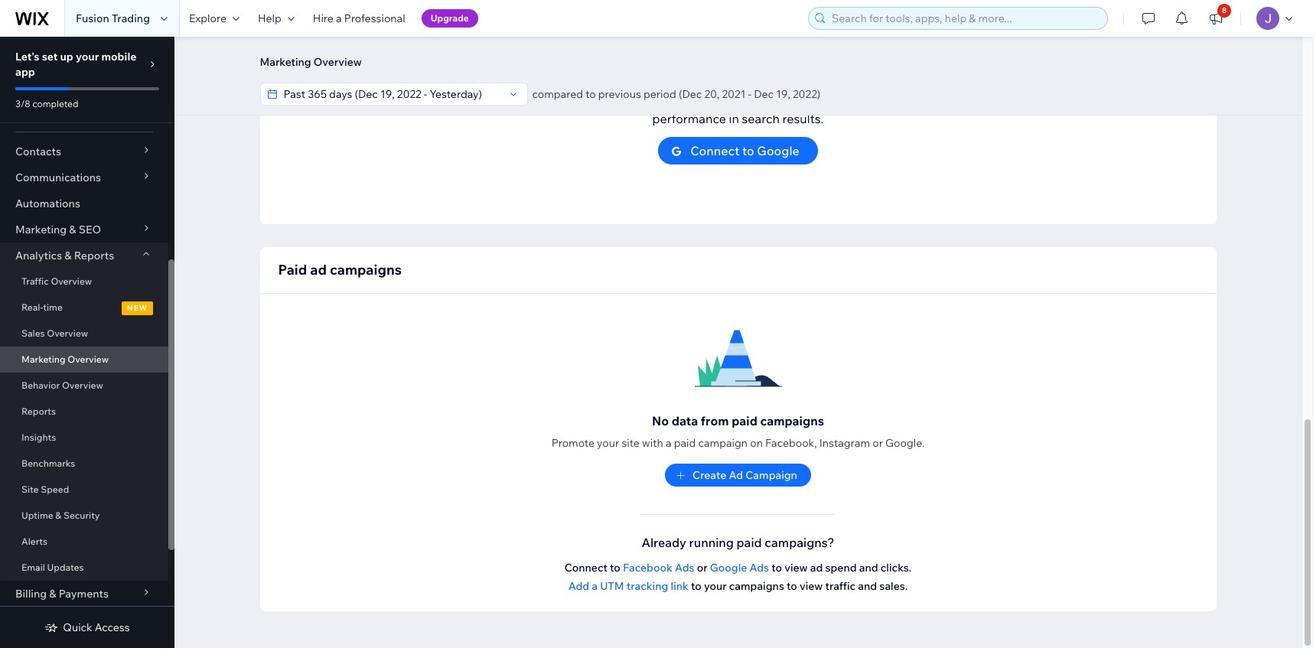 Task type: describe. For each thing, give the bounding box(es) containing it.
automations
[[15, 197, 80, 210]]

site inside connect your site to google connect to google search console to see your site's performance in search results.
[[738, 70, 759, 85]]

hire a professional link
[[304, 0, 414, 37]]

8
[[1222, 5, 1227, 15]]

marketing overview button
[[252, 51, 369, 73]]

help button
[[249, 0, 304, 37]]

20,
[[704, 87, 720, 101]]

quick access
[[63, 621, 130, 634]]

uptime & security link
[[0, 503, 168, 529]]

connect for site
[[656, 70, 706, 85]]

quick
[[63, 621, 92, 634]]

upgrade button
[[421, 9, 478, 28]]

& for analytics
[[65, 249, 72, 262]]

connect your site to google connect to google search console to see your site's performance in search results.
[[590, 70, 886, 126]]

communications
[[15, 171, 101, 184]]

traffic
[[825, 579, 856, 593]]

performance
[[652, 111, 726, 126]]

8 button
[[1199, 0, 1233, 37]]

hire a professional
[[313, 11, 405, 25]]

google inside connect to facebook ads or google ads to view ad spend and clicks. add a utm tracking link to your campaigns to view traffic and sales.
[[710, 561, 747, 575]]

communications button
[[0, 165, 168, 191]]

2021
[[722, 87, 746, 101]]

billing & payments button
[[0, 581, 168, 607]]

dec
[[754, 87, 774, 101]]

create
[[693, 468, 726, 482]]

already
[[641, 535, 686, 550]]

& for marketing
[[69, 223, 76, 236]]

billing & payments
[[15, 587, 109, 601]]

fusion trading
[[76, 11, 150, 25]]

overview for behavior overview link in the left bottom of the page
[[62, 380, 103, 391]]

see
[[807, 93, 827, 108]]

(dec
[[679, 87, 702, 101]]

reports link
[[0, 399, 168, 425]]

search
[[742, 111, 780, 126]]

sales
[[21, 327, 45, 339]]

campaigns inside no data from paid campaigns promote your site with a paid campaign on facebook, instagram or google.
[[760, 413, 824, 428]]

sidebar element
[[0, 37, 174, 648]]

spend
[[825, 561, 857, 575]]

access
[[95, 621, 130, 634]]

seo
[[79, 223, 101, 236]]

link
[[671, 579, 689, 593]]

help
[[258, 11, 281, 25]]

-
[[748, 87, 751, 101]]

alerts
[[21, 536, 47, 547]]

ad
[[729, 468, 743, 482]]

site
[[21, 484, 39, 495]]

your inside no data from paid campaigns promote your site with a paid campaign on facebook, instagram or google.
[[597, 436, 619, 450]]

connect for google
[[690, 143, 739, 158]]

overview for traffic overview link
[[51, 275, 92, 287]]

your up 20,
[[708, 70, 735, 85]]

compared to previous period (dec 20, 2021 - dec 19, 2022)
[[532, 87, 820, 101]]

connect to facebook ads or google ads to view ad spend and clicks. add a utm tracking link to your campaigns to view traffic and sales.
[[564, 561, 912, 593]]

campaign
[[745, 468, 797, 482]]

marketing for 'marketing overview' button
[[260, 55, 311, 69]]

site's
[[858, 93, 886, 108]]

1 vertical spatial view
[[800, 579, 823, 593]]

1 ads from the left
[[675, 561, 694, 575]]

marketing overview for marketing overview link
[[21, 354, 109, 365]]

no
[[652, 413, 669, 428]]

insights
[[21, 432, 56, 443]]

site speed link
[[0, 477, 168, 503]]

or inside no data from paid campaigns promote your site with a paid campaign on facebook, instagram or google.
[[872, 436, 883, 450]]

period
[[643, 87, 676, 101]]

0 vertical spatial and
[[859, 561, 878, 575]]

overview for marketing overview link
[[68, 354, 109, 365]]

0 vertical spatial campaigns
[[330, 261, 402, 279]]

fusion
[[76, 11, 109, 25]]

1 vertical spatial and
[[858, 579, 877, 593]]

your inside connect to facebook ads or google ads to view ad spend and clicks. add a utm tracking link to your campaigns to view traffic and sales.
[[704, 579, 727, 593]]

professional
[[344, 11, 405, 25]]

new
[[127, 303, 148, 313]]

in
[[729, 111, 739, 126]]

traffic overview link
[[0, 269, 168, 295]]

sales overview link
[[0, 321, 168, 347]]

facebook,
[[765, 436, 817, 450]]

analytics & reports button
[[0, 243, 168, 269]]

benchmarks
[[21, 458, 75, 469]]

upgrade
[[431, 12, 469, 24]]

with
[[642, 436, 663, 450]]

marketing for marketing overview link
[[21, 354, 65, 365]]

real-
[[21, 301, 43, 313]]

facebook ads button
[[623, 561, 694, 575]]

clicks.
[[881, 561, 912, 575]]

behavior
[[21, 380, 60, 391]]

behavior overview
[[21, 380, 103, 391]]

to inside button
[[742, 143, 754, 158]]

compared
[[532, 87, 583, 101]]

create ad campaign button
[[665, 464, 811, 487]]

updates
[[47, 562, 84, 573]]

security
[[63, 510, 100, 521]]

facebook
[[623, 561, 672, 575]]

email
[[21, 562, 45, 573]]

contacts
[[15, 145, 61, 158]]

set
[[42, 50, 58, 64]]



Task type: vqa. For each thing, say whether or not it's contained in the screenshot.
time
yes



Task type: locate. For each thing, give the bounding box(es) containing it.
from
[[701, 413, 729, 428]]

marketing inside 'marketing overview' button
[[260, 55, 311, 69]]

0 vertical spatial view
[[784, 561, 808, 575]]

marketing overview inside button
[[260, 55, 362, 69]]

instagram
[[819, 436, 870, 450]]

connect inside button
[[690, 143, 739, 158]]

1 vertical spatial ad
[[810, 561, 823, 575]]

1 vertical spatial a
[[666, 436, 671, 450]]

to
[[762, 70, 774, 85], [585, 87, 596, 101], [641, 93, 653, 108], [793, 93, 804, 108], [742, 143, 754, 158], [610, 561, 620, 575], [771, 561, 782, 575], [691, 579, 702, 593], [787, 579, 797, 593]]

overview inside 'marketing overview' button
[[314, 55, 362, 69]]

0 vertical spatial or
[[872, 436, 883, 450]]

a inside connect to facebook ads or google ads to view ad spend and clicks. add a utm tracking link to your campaigns to view traffic and sales.
[[592, 579, 598, 593]]

1 vertical spatial marketing
[[15, 223, 67, 236]]

a
[[336, 11, 342, 25], [666, 436, 671, 450], [592, 579, 598, 593]]

google.
[[885, 436, 925, 450]]

0 horizontal spatial ads
[[675, 561, 694, 575]]

1 vertical spatial site
[[622, 436, 640, 450]]

ad inside connect to facebook ads or google ads to view ad spend and clicks. add a utm tracking link to your campaigns to view traffic and sales.
[[810, 561, 823, 575]]

& down marketing & seo
[[65, 249, 72, 262]]

contacts button
[[0, 138, 168, 165]]

campaign
[[698, 436, 748, 450]]

campaigns down google ads button
[[729, 579, 784, 593]]

results.
[[782, 111, 824, 126]]

and left clicks.
[[859, 561, 878, 575]]

1 horizontal spatial or
[[872, 436, 883, 450]]

campaigns up facebook,
[[760, 413, 824, 428]]

google up performance
[[656, 93, 698, 108]]

a right the hire
[[336, 11, 342, 25]]

campaigns
[[330, 261, 402, 279], [760, 413, 824, 428], [729, 579, 784, 593]]

marketing down "help" button
[[260, 55, 311, 69]]

on
[[750, 436, 763, 450]]

explore
[[189, 11, 226, 25]]

overview inside behavior overview link
[[62, 380, 103, 391]]

overview inside sales overview link
[[47, 327, 88, 339]]

3/8 completed
[[15, 98, 78, 109]]

your right promote
[[597, 436, 619, 450]]

sales overview
[[21, 327, 88, 339]]

marketing inside marketing overview link
[[21, 354, 65, 365]]

paid down data
[[674, 436, 696, 450]]

trading
[[112, 11, 150, 25]]

google up 2022)
[[777, 70, 820, 85]]

completed
[[32, 98, 78, 109]]

site inside no data from paid campaigns promote your site with a paid campaign on facebook, instagram or google.
[[622, 436, 640, 450]]

view down campaigns?
[[784, 561, 808, 575]]

overview inside traffic overview link
[[51, 275, 92, 287]]

0 horizontal spatial or
[[697, 561, 708, 575]]

connect to google
[[690, 143, 799, 158]]

google down the search
[[757, 143, 799, 158]]

0 horizontal spatial ad
[[310, 261, 327, 279]]

previous
[[598, 87, 641, 101]]

app
[[15, 65, 35, 79]]

0 horizontal spatial a
[[336, 11, 342, 25]]

add a utm tracking link button
[[568, 579, 689, 593]]

campaigns right the paid
[[330, 261, 402, 279]]

paid
[[732, 413, 757, 428], [674, 436, 696, 450], [737, 535, 762, 550]]

marketing overview for 'marketing overview' button
[[260, 55, 362, 69]]

site up the "-"
[[738, 70, 759, 85]]

traffic
[[21, 275, 49, 287]]

sales.
[[879, 579, 908, 593]]

0 horizontal spatial marketing overview
[[21, 354, 109, 365]]

and left sales.
[[858, 579, 877, 593]]

1 horizontal spatial ad
[[810, 561, 823, 575]]

campaigns inside connect to facebook ads or google ads to view ad spend and clicks. add a utm tracking link to your campaigns to view traffic and sales.
[[729, 579, 784, 593]]

create ad campaign
[[693, 468, 797, 482]]

paid ad campaigns
[[278, 261, 402, 279]]

reports inside 'link'
[[21, 406, 56, 417]]

traffic overview
[[21, 275, 92, 287]]

2 ads from the left
[[749, 561, 769, 575]]

connect to google button
[[658, 137, 818, 165]]

a right add
[[592, 579, 598, 593]]

& inside dropdown button
[[65, 249, 72, 262]]

paid up google ads button
[[737, 535, 762, 550]]

connect down in
[[690, 143, 739, 158]]

overview
[[314, 55, 362, 69], [51, 275, 92, 287], [47, 327, 88, 339], [68, 354, 109, 365], [62, 380, 103, 391]]

search
[[700, 93, 740, 108]]

overview for 'marketing overview' button
[[314, 55, 362, 69]]

2 vertical spatial paid
[[737, 535, 762, 550]]

or down running
[[697, 561, 708, 575]]

google inside button
[[757, 143, 799, 158]]

console
[[743, 93, 790, 108]]

2 vertical spatial marketing
[[21, 354, 65, 365]]

your right up
[[76, 50, 99, 64]]

connect for facebook
[[564, 561, 608, 575]]

overview down time
[[47, 327, 88, 339]]

promote
[[551, 436, 594, 450]]

data
[[672, 413, 698, 428]]

1 horizontal spatial reports
[[74, 249, 114, 262]]

& for uptime
[[55, 510, 61, 521]]

overview down sales overview link
[[68, 354, 109, 365]]

None field
[[279, 83, 504, 105]]

tracking
[[626, 579, 668, 593]]

your
[[76, 50, 99, 64], [708, 70, 735, 85], [830, 93, 856, 108], [597, 436, 619, 450], [704, 579, 727, 593]]

email updates link
[[0, 555, 168, 581]]

marketing up behavior
[[21, 354, 65, 365]]

up
[[60, 50, 73, 64]]

& left seo
[[69, 223, 76, 236]]

marketing up analytics
[[15, 223, 67, 236]]

ad left spend on the right of page
[[810, 561, 823, 575]]

0 vertical spatial site
[[738, 70, 759, 85]]

marketing & seo button
[[0, 217, 168, 243]]

uptime & security
[[21, 510, 100, 521]]

marketing overview inside sidebar element
[[21, 354, 109, 365]]

3/8
[[15, 98, 30, 109]]

overview for sales overview link
[[47, 327, 88, 339]]

analytics
[[15, 249, 62, 262]]

connect inside connect to facebook ads or google ads to view ad spend and clicks. add a utm tracking link to your campaigns to view traffic and sales.
[[564, 561, 608, 575]]

ad
[[310, 261, 327, 279], [810, 561, 823, 575]]

reports up insights on the left bottom of the page
[[21, 406, 56, 417]]

1 vertical spatial or
[[697, 561, 708, 575]]

billing
[[15, 587, 47, 601]]

let's set up your mobile app
[[15, 50, 136, 79]]

19,
[[776, 87, 790, 101]]

or inside connect to facebook ads or google ads to view ad spend and clicks. add a utm tracking link to your campaigns to view traffic and sales.
[[697, 561, 708, 575]]

running
[[689, 535, 734, 550]]

your right see
[[830, 93, 856, 108]]

already running paid campaigns?
[[641, 535, 834, 550]]

your inside let's set up your mobile app
[[76, 50, 99, 64]]

or left google.
[[872, 436, 883, 450]]

ads down 'already running paid campaigns?'
[[749, 561, 769, 575]]

payments
[[59, 587, 109, 601]]

ads
[[675, 561, 694, 575], [749, 561, 769, 575]]

1 vertical spatial paid
[[674, 436, 696, 450]]

0 vertical spatial ad
[[310, 261, 327, 279]]

marketing overview down the hire
[[260, 55, 362, 69]]

1 vertical spatial marketing overview
[[21, 354, 109, 365]]

marketing overview up behavior overview
[[21, 354, 109, 365]]

& right uptime
[[55, 510, 61, 521]]

0 vertical spatial a
[[336, 11, 342, 25]]

view
[[784, 561, 808, 575], [800, 579, 823, 593]]

paid
[[278, 261, 307, 279]]

a right the with
[[666, 436, 671, 450]]

connect left period
[[590, 93, 638, 108]]

0 horizontal spatial site
[[622, 436, 640, 450]]

reports inside dropdown button
[[74, 249, 114, 262]]

quick access button
[[45, 621, 130, 634]]

connect up the 'compared to previous period (dec 20, 2021 - dec 19, 2022)'
[[656, 70, 706, 85]]

marketing for marketing & seo dropdown button
[[15, 223, 67, 236]]

overview inside marketing overview link
[[68, 354, 109, 365]]

1 horizontal spatial marketing overview
[[260, 55, 362, 69]]

2 vertical spatial campaigns
[[729, 579, 784, 593]]

google down 'already running paid campaigns?'
[[710, 561, 747, 575]]

0 vertical spatial marketing
[[260, 55, 311, 69]]

1 horizontal spatial a
[[592, 579, 598, 593]]

Search for tools, apps, help & more... field
[[827, 8, 1103, 29]]

connect up add
[[564, 561, 608, 575]]

alerts link
[[0, 529, 168, 555]]

marketing & seo
[[15, 223, 101, 236]]

overview down the hire
[[314, 55, 362, 69]]

1 horizontal spatial site
[[738, 70, 759, 85]]

reports down seo
[[74, 249, 114, 262]]

2 horizontal spatial a
[[666, 436, 671, 450]]

view left traffic
[[800, 579, 823, 593]]

campaigns?
[[765, 535, 834, 550]]

& right billing
[[49, 587, 56, 601]]

0 vertical spatial paid
[[732, 413, 757, 428]]

behavior overview link
[[0, 373, 168, 399]]

marketing overview
[[260, 55, 362, 69], [21, 354, 109, 365]]

2 vertical spatial a
[[592, 579, 598, 593]]

ad right the paid
[[310, 261, 327, 279]]

mobile
[[101, 50, 136, 64]]

marketing inside marketing & seo dropdown button
[[15, 223, 67, 236]]

overview down marketing overview link
[[62, 380, 103, 391]]

0 vertical spatial reports
[[74, 249, 114, 262]]

& for billing
[[49, 587, 56, 601]]

add
[[568, 579, 589, 593]]

real-time
[[21, 301, 63, 313]]

0 horizontal spatial reports
[[21, 406, 56, 417]]

1 vertical spatial reports
[[21, 406, 56, 417]]

1 horizontal spatial ads
[[749, 561, 769, 575]]

ads up link
[[675, 561, 694, 575]]

1 vertical spatial campaigns
[[760, 413, 824, 428]]

site left the with
[[622, 436, 640, 450]]

paid up on
[[732, 413, 757, 428]]

0 vertical spatial marketing overview
[[260, 55, 362, 69]]

no data from paid campaigns promote your site with a paid campaign on facebook, instagram or google.
[[551, 413, 925, 450]]

your down google ads button
[[704, 579, 727, 593]]

google
[[777, 70, 820, 85], [656, 93, 698, 108], [757, 143, 799, 158], [710, 561, 747, 575]]

automations link
[[0, 191, 168, 217]]

a inside no data from paid campaigns promote your site with a paid campaign on facebook, instagram or google.
[[666, 436, 671, 450]]

overview down analytics & reports
[[51, 275, 92, 287]]

marketing overview link
[[0, 347, 168, 373]]



